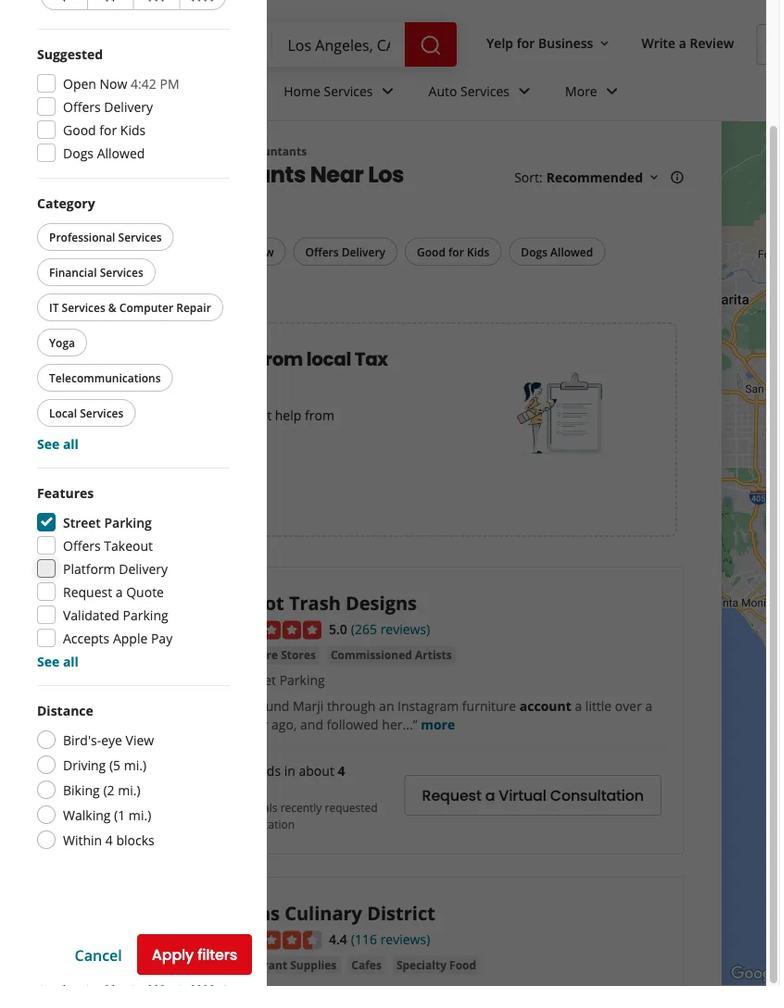 Task type: locate. For each thing, give the bounding box(es) containing it.
dogs right yelp link in the left of the page
[[63, 144, 94, 162]]

from left local
[[258, 346, 303, 372]]

request inside "button"
[[422, 786, 482, 807]]

professional right 16 chevron right v2 icon at left
[[91, 144, 159, 159]]

see up distance
[[37, 653, 60, 670]]

professional
[[91, 144, 159, 159], [49, 229, 115, 245]]

her..."
[[382, 716, 418, 734]]

2 24 chevron down v2 image from the left
[[513, 80, 536, 102]]

bird's-
[[63, 732, 101, 749]]

services up sponsored
[[80, 405, 124, 421]]

24 chevron down v2 image for home services
[[377, 80, 399, 102]]

street parking up offers takeout
[[63, 514, 152, 531]]

2 horizontal spatial 24 chevron down v2 image
[[601, 80, 623, 102]]

validated
[[63, 607, 119, 624]]

a right "write"
[[679, 34, 687, 52]]

reviews) for surfas culinary district
[[381, 931, 430, 949]]

0 vertical spatial see all button
[[37, 435, 79, 453]]

24 chevron down v2 image inside more link
[[601, 80, 623, 102]]

24 chevron down v2 image for more
[[601, 80, 623, 102]]

see all down accepts
[[37, 653, 79, 670]]

ago,
[[272, 716, 297, 734]]

business categories element
[[141, 67, 780, 120]]

1 see all from the top
[[37, 435, 79, 453]]

good right offers delivery button
[[417, 244, 446, 259]]

1 vertical spatial 4
[[105, 832, 113, 849]]

1 horizontal spatial yelp
[[487, 34, 513, 52]]

16 filter v2 image
[[53, 245, 68, 260]]

2 reviews) from the top
[[381, 931, 430, 949]]

"i found marji through an instagram furniture account
[[242, 698, 572, 715]]

now
[[100, 75, 127, 92], [249, 244, 274, 259]]

offers delivery
[[63, 98, 153, 115], [305, 244, 386, 259]]

professional services up 1
[[49, 229, 162, 245]]

sponsored
[[69, 425, 133, 442]]

offers delivery button
[[293, 238, 398, 266]]

local
[[306, 346, 351, 372]]

group containing suggested
[[37, 44, 230, 163]]

furniture stores link
[[221, 646, 320, 665]]

a
[[679, 34, 687, 52], [116, 583, 123, 601], [575, 698, 582, 715], [645, 698, 653, 715], [485, 786, 495, 807], [221, 817, 228, 832]]

1 vertical spatial offers
[[305, 244, 339, 259]]

0 vertical spatial now
[[100, 75, 127, 92]]

now for open now
[[249, 244, 274, 259]]

services down all
[[100, 265, 143, 280]]

open now 4:42 pm
[[63, 75, 179, 92]]

category
[[37, 194, 95, 212]]

1 vertical spatial allowed
[[551, 244, 593, 259]]

2 horizontal spatial for
[[517, 34, 535, 52]]

2 see from the top
[[37, 653, 60, 670]]

about right in
[[299, 763, 334, 780]]

1 all from the top
[[63, 435, 79, 453]]

yelp for yelp for business
[[487, 34, 513, 52]]

a little over a year ago, and followed her..."
[[242, 698, 653, 734]]

24 chevron down v2 image down "yelp for business"
[[513, 80, 536, 102]]

mi.) for driving (5 mi.)
[[124, 757, 147, 774]]

0 vertical spatial delivery
[[104, 98, 153, 115]]

view
[[126, 732, 154, 749]]

0 vertical spatial and
[[226, 406, 249, 424]]

and inside free price estimates from local tax professionals tell us about your project and get help from sponsored businesses.
[[226, 406, 249, 424]]

services right auto
[[461, 82, 510, 100]]

1 horizontal spatial offers delivery
[[305, 244, 386, 259]]

1 vertical spatial see all button
[[37, 653, 79, 670]]

0 vertical spatial see all
[[37, 435, 79, 453]]

dogs down sort:
[[521, 244, 548, 259]]

open inside open now button
[[217, 244, 246, 259]]

accountants up the open now
[[162, 159, 306, 190]]

1 horizontal spatial from
[[305, 406, 334, 424]]

2 vertical spatial offers
[[63, 537, 101, 555]]

1 horizontal spatial street
[[240, 672, 276, 689]]

group containing category
[[33, 194, 230, 453]]

0 vertical spatial all
[[63, 435, 79, 453]]

reviews) down district
[[381, 931, 430, 949]]

street down get
[[63, 514, 101, 531]]

0 vertical spatial yelp
[[487, 34, 513, 52]]

24 chevron down v2 image inside home services link
[[377, 80, 399, 102]]

0 vertical spatial dogs
[[63, 144, 94, 162]]

0 horizontal spatial dogs allowed
[[63, 144, 145, 162]]

free
[[69, 346, 108, 372]]

1 vertical spatial open
[[217, 244, 246, 259]]

0 vertical spatial street parking
[[63, 514, 152, 531]]

a down the hours
[[221, 817, 228, 832]]

services left & on the left of page
[[62, 300, 105, 315]]

designs
[[346, 590, 417, 616]]

from right help
[[305, 406, 334, 424]]

professional inside button
[[49, 229, 115, 245]]

requested
[[325, 801, 378, 816]]

allowed inside 'group'
[[97, 144, 145, 162]]

all down accepts
[[63, 653, 79, 670]]

filters
[[198, 945, 237, 966]]

yelp for business button
[[479, 26, 619, 59]]

accepts
[[63, 630, 110, 647]]

services for local services button in the top of the page
[[80, 405, 124, 421]]

tell
[[69, 406, 90, 424]]

quote
[[126, 583, 164, 601]]

now inside button
[[249, 244, 274, 259]]

0 vertical spatial 4
[[338, 763, 345, 780]]

0 vertical spatial group
[[37, 44, 230, 163]]

1 reviews) from the top
[[381, 621, 430, 638]]

1 see from the top
[[37, 435, 60, 453]]

responds in about
[[221, 763, 338, 780]]

parking up takeout
[[104, 514, 152, 531]]

los
[[368, 159, 404, 190]]

0 vertical spatial see
[[37, 435, 60, 453]]

accepts apple pay
[[63, 630, 173, 647]]

delivery
[[104, 98, 153, 115], [342, 244, 386, 259], [119, 560, 168, 578]]

offers up 16 chevron right v2 icon at left
[[63, 98, 101, 115]]

chefs' toys image
[[762, 554, 780, 591]]

0 vertical spatial kids
[[120, 121, 146, 139]]

0 vertical spatial about
[[110, 406, 146, 424]]

1 vertical spatial good for kids
[[417, 244, 490, 259]]

professional services inside button
[[49, 229, 162, 245]]

5 star rating image
[[221, 621, 322, 640]]

1 vertical spatial dogs
[[521, 244, 548, 259]]

in
[[284, 763, 295, 780]]

1 vertical spatial request
[[422, 786, 482, 807]]

1
[[84, 245, 89, 258]]

yelp left 16 chevron right v2 icon at left
[[37, 144, 61, 159]]

0 horizontal spatial about
[[110, 406, 146, 424]]

0 horizontal spatial offers delivery
[[63, 98, 153, 115]]

1 vertical spatial good
[[417, 244, 446, 259]]

pm
[[160, 75, 179, 92]]

1 vertical spatial group
[[33, 194, 230, 453]]

1 vertical spatial professional
[[49, 229, 115, 245]]

1 vertical spatial mi.)
[[118, 782, 141, 799]]

1 horizontal spatial street parking
[[240, 672, 325, 689]]

and left get
[[226, 406, 249, 424]]

0 vertical spatial from
[[258, 346, 303, 372]]

request left the virtual
[[422, 786, 482, 807]]

services for auto services link at the right top of the page
[[461, 82, 510, 100]]

and down marji
[[300, 716, 323, 734]]

allowed inside button
[[551, 244, 593, 259]]

see down local
[[37, 435, 60, 453]]

0 vertical spatial street
[[63, 514, 101, 531]]

dogs inside button
[[521, 244, 548, 259]]

1 vertical spatial parking
[[123, 607, 168, 624]]

lo
[[772, 34, 780, 55]]

see all button down accepts
[[37, 653, 79, 670]]

1 horizontal spatial for
[[449, 244, 464, 259]]

open for open now
[[217, 244, 246, 259]]

1 horizontal spatial request
[[422, 786, 482, 807]]

(265
[[351, 621, 377, 638]]

0 horizontal spatial request
[[63, 583, 112, 601]]

1 vertical spatial delivery
[[342, 244, 386, 259]]

1 vertical spatial dogs allowed
[[521, 244, 593, 259]]

1 vertical spatial now
[[249, 244, 274, 259]]

0 horizontal spatial from
[[258, 346, 303, 372]]

offers takeout
[[63, 537, 153, 555]]

1 horizontal spatial 4
[[338, 763, 345, 780]]

cancel button
[[75, 946, 122, 965]]

services for home services link
[[324, 82, 373, 100]]

2 all from the top
[[63, 653, 79, 670]]

see for features
[[37, 653, 60, 670]]

services right home
[[324, 82, 373, 100]]

4.4
[[329, 931, 347, 949]]

2 see all button from the top
[[37, 653, 79, 670]]

lo link
[[757, 24, 780, 65]]

1 vertical spatial for
[[99, 121, 117, 139]]

professional services down 4:42
[[91, 144, 207, 159]]

professional up 1
[[49, 229, 115, 245]]

option group containing distance
[[37, 702, 230, 853]]

services for it services & computer repair button
[[62, 300, 105, 315]]

offers for open now
[[63, 98, 101, 115]]

see all for features
[[37, 653, 79, 670]]

write
[[642, 34, 676, 52]]

mi.) right (5
[[124, 757, 147, 774]]

takeout
[[104, 537, 153, 555]]

1 horizontal spatial about
[[299, 763, 334, 780]]

offers inside offers delivery button
[[305, 244, 339, 259]]

offers up platform on the bottom left of the page
[[63, 537, 101, 555]]

0 vertical spatial open
[[63, 75, 96, 92]]

request down platform on the bottom left of the page
[[63, 583, 112, 601]]

offers delivery down near
[[305, 244, 386, 259]]

now down top 10 best accountants near los angeles, california
[[249, 244, 274, 259]]

offers delivery inside offers delivery button
[[305, 244, 386, 259]]

1 horizontal spatial dogs
[[521, 244, 548, 259]]

bird's-eye view
[[63, 732, 154, 749]]

street down furniture
[[240, 672, 276, 689]]

street inside 'group'
[[63, 514, 101, 531]]

2 vertical spatial mi.)
[[129, 807, 151, 824]]

delivery down open now 4:42 pm
[[104, 98, 153, 115]]

1 vertical spatial all
[[63, 653, 79, 670]]

restaurant
[[225, 958, 287, 974]]

0 horizontal spatial open
[[63, 75, 96, 92]]

1 see all button from the top
[[37, 435, 79, 453]]

0 horizontal spatial street parking
[[63, 514, 152, 531]]

responds
[[221, 763, 281, 780]]

see all button for category
[[37, 435, 79, 453]]

now left 4:42
[[100, 75, 127, 92]]

google image
[[727, 963, 780, 987]]

1 vertical spatial street parking
[[240, 672, 325, 689]]

now inside 'group'
[[100, 75, 127, 92]]

local services
[[49, 405, 124, 421]]

3 24 chevron down v2 image from the left
[[601, 80, 623, 102]]

open
[[63, 75, 96, 92], [217, 244, 246, 259]]

repair
[[176, 300, 211, 315]]

2 vertical spatial parking
[[280, 672, 325, 689]]

services for "professional services" button
[[118, 229, 162, 245]]

see all for category
[[37, 435, 79, 453]]

mi.) for biking (2 mi.)
[[118, 782, 141, 799]]

(265 reviews)
[[351, 621, 430, 638]]

0 vertical spatial request
[[63, 583, 112, 601]]

(116 reviews) link
[[351, 929, 430, 949]]

1 horizontal spatial and
[[300, 716, 323, 734]]

1 vertical spatial about
[[299, 763, 334, 780]]

0 vertical spatial offers delivery
[[63, 98, 153, 115]]

kids left dogs allowed button
[[467, 244, 490, 259]]

a left the virtual
[[485, 786, 495, 807]]

services inside button
[[118, 229, 162, 245]]

food
[[450, 958, 476, 974]]

0 horizontal spatial kids
[[120, 121, 146, 139]]

followed
[[327, 716, 379, 734]]

4 down walking (1 mi.)
[[105, 832, 113, 849]]

yoga button
[[37, 329, 87, 357]]

24 chevron down v2 image right the more
[[601, 80, 623, 102]]

0 horizontal spatial 24 chevron down v2 image
[[377, 80, 399, 102]]

0 horizontal spatial good for kids
[[63, 121, 146, 139]]

and inside a little over a year ago, and followed her..."
[[300, 716, 323, 734]]

for
[[517, 34, 535, 52], [99, 121, 117, 139], [449, 244, 464, 259]]

parking down quote
[[123, 607, 168, 624]]

street parking down the furniture stores button
[[240, 672, 325, 689]]

None search field
[[141, 22, 461, 67]]

1 vertical spatial yelp
[[37, 144, 61, 159]]

get
[[83, 483, 109, 504]]

offers right open now button
[[305, 244, 339, 259]]

0 horizontal spatial allowed
[[97, 144, 145, 162]]

kids inside 'group'
[[120, 121, 146, 139]]

1 vertical spatial professional services
[[49, 229, 162, 245]]

0 vertical spatial good
[[63, 121, 96, 139]]

1 vertical spatial see all
[[37, 653, 79, 670]]

1 vertical spatial and
[[300, 716, 323, 734]]

0 vertical spatial mi.)
[[124, 757, 147, 774]]

and
[[226, 406, 249, 424], [300, 716, 323, 734]]

services up california
[[162, 144, 207, 159]]

about right us at the top of the page
[[110, 406, 146, 424]]

within
[[63, 832, 102, 849]]

a inside "button"
[[485, 786, 495, 807]]

1 horizontal spatial dogs allowed
[[521, 244, 593, 259]]

open down suggested
[[63, 75, 96, 92]]

kids up professional services link
[[120, 121, 146, 139]]

mi.) right (2
[[118, 782, 141, 799]]

yelp for yelp link in the left of the page
[[37, 144, 61, 159]]

accountants
[[237, 144, 307, 159], [162, 159, 306, 190]]

1 horizontal spatial now
[[249, 244, 274, 259]]

4 up requested
[[338, 763, 345, 780]]

request
[[63, 583, 112, 601], [422, 786, 482, 807]]

1 vertical spatial kids
[[467, 244, 490, 259]]

1 horizontal spatial allowed
[[551, 244, 593, 259]]

through
[[327, 698, 376, 715]]

yelp up auto services link at the right top of the page
[[487, 34, 513, 52]]

0 horizontal spatial dogs
[[63, 144, 94, 162]]

offers delivery down open now 4:42 pm
[[63, 98, 153, 115]]

specialty food button
[[393, 957, 480, 975]]

all down tell
[[63, 435, 79, 453]]

1 horizontal spatial good
[[417, 244, 446, 259]]

1 horizontal spatial open
[[217, 244, 246, 259]]

free price estimates from local tax professionals tell us about your project and get help from sponsored businesses.
[[69, 346, 388, 442]]

mi.)
[[124, 757, 147, 774], [118, 782, 141, 799], [129, 807, 151, 824]]

0 vertical spatial reviews)
[[381, 621, 430, 638]]

services right all
[[118, 229, 162, 245]]

24 chevron down v2 image inside auto services link
[[513, 80, 536, 102]]

see all down local
[[37, 435, 79, 453]]

5.0
[[329, 621, 347, 638]]

parking down stores
[[280, 672, 325, 689]]

1 horizontal spatial kids
[[467, 244, 490, 259]]

culinary
[[285, 901, 362, 926]]

delivery down los
[[342, 244, 386, 259]]

home services
[[284, 82, 373, 100]]

group
[[37, 44, 230, 163], [33, 194, 230, 453], [37, 484, 230, 671]]

restaurant supplies link
[[221, 957, 340, 975]]

0 vertical spatial parking
[[104, 514, 152, 531]]

2 see all from the top
[[37, 653, 79, 670]]

0 horizontal spatial street
[[63, 514, 101, 531]]

year
[[242, 716, 268, 734]]

good up 16 chevron right v2 icon at left
[[63, 121, 96, 139]]

0 horizontal spatial now
[[100, 75, 127, 92]]

surfas culinary district
[[221, 901, 435, 926]]

0 vertical spatial allowed
[[97, 144, 145, 162]]

services
[[324, 82, 373, 100], [461, 82, 510, 100], [162, 144, 207, 159], [118, 229, 162, 245], [100, 265, 143, 280], [62, 300, 105, 315], [80, 405, 124, 421]]

mi.) right (1
[[129, 807, 151, 824]]

0 horizontal spatial for
[[99, 121, 117, 139]]

delivery up quote
[[119, 560, 168, 578]]

24 chevron down v2 image
[[377, 80, 399, 102], [513, 80, 536, 102], [601, 80, 623, 102]]

1 horizontal spatial good for kids
[[417, 244, 490, 259]]

see all button down local
[[37, 435, 79, 453]]

more link
[[421, 716, 455, 734]]

1 24 chevron down v2 image from the left
[[377, 80, 399, 102]]

1 vertical spatial see
[[37, 653, 60, 670]]

open inside 'group'
[[63, 75, 96, 92]]

24 chevron down v2 image for auto services
[[513, 80, 536, 102]]

2 vertical spatial group
[[37, 484, 230, 671]]

1 vertical spatial from
[[305, 406, 334, 424]]

0 horizontal spatial yelp
[[37, 144, 61, 159]]

0 horizontal spatial 4
[[105, 832, 113, 849]]

map region
[[517, 0, 780, 987]]

open down california
[[217, 244, 246, 259]]

reviews) up commissioned artists
[[381, 621, 430, 638]]

0 horizontal spatial and
[[226, 406, 249, 424]]

yelp inside button
[[487, 34, 513, 52]]

surfas culinary district image
[[60, 901, 199, 987]]

price
[[112, 346, 158, 372]]

driving
[[63, 757, 106, 774]]

0 vertical spatial for
[[517, 34, 535, 52]]

see for category
[[37, 435, 60, 453]]

1 horizontal spatial 24 chevron down v2 image
[[513, 80, 536, 102]]

24 chevron down v2 image left auto
[[377, 80, 399, 102]]

see
[[37, 435, 60, 453], [37, 653, 60, 670]]

over
[[615, 698, 642, 715]]

reviews)
[[381, 621, 430, 638], [381, 931, 430, 949]]

option group
[[37, 702, 230, 853]]

a left little
[[575, 698, 582, 715]]

dogs allowed inside button
[[521, 244, 593, 259]]

4
[[338, 763, 345, 780], [105, 832, 113, 849]]



Task type: describe. For each thing, give the bounding box(es) containing it.
us
[[93, 406, 107, 424]]

top 10 best accountants near los angeles, california
[[37, 159, 404, 220]]

it services & computer repair button
[[37, 294, 223, 322]]

1 vertical spatial street
[[240, 672, 276, 689]]

open now
[[217, 244, 274, 259]]

accountants inside top 10 best accountants near los angeles, california
[[162, 159, 306, 190]]

4 inside option group
[[105, 832, 113, 849]]

about inside free price estimates from local tax professionals tell us about your project and get help from sponsored businesses.
[[110, 406, 146, 424]]

distance
[[37, 702, 93, 720]]

surfas
[[221, 901, 280, 926]]

yoga
[[49, 335, 75, 350]]

marji
[[293, 698, 324, 715]]

blocks
[[116, 832, 155, 849]]

cafes link
[[348, 957, 385, 975]]

all for features
[[63, 653, 79, 670]]

commissioned artists button
[[327, 646, 456, 665]]

artists
[[415, 648, 452, 663]]

financial services button
[[37, 259, 155, 286]]

&
[[108, 300, 117, 315]]

financial
[[49, 265, 97, 280]]

good for kids inside good for kids 'button'
[[417, 244, 490, 259]]

keyboard shortcuts image
[[770, 977, 780, 986]]

furniture
[[462, 698, 516, 715]]

dogs inside 'group'
[[63, 144, 94, 162]]

review
[[690, 34, 734, 52]]

group containing features
[[37, 484, 230, 671]]

restaurant supplies
[[225, 958, 337, 974]]

estimates
[[162, 346, 255, 372]]

commissioned artists link
[[327, 646, 456, 665]]

best
[[109, 159, 158, 190]]

services for financial services button
[[100, 265, 143, 280]]

get started
[[83, 483, 165, 504]]

"i
[[242, 698, 250, 715]]

8
[[239, 801, 246, 816]]

started
[[113, 483, 165, 504]]

8 locals recently requested a consultation
[[221, 801, 378, 832]]

1 all
[[84, 244, 111, 259]]

home
[[284, 82, 321, 100]]

hours
[[221, 781, 259, 799]]

platform delivery
[[63, 560, 168, 578]]

home services link
[[269, 67, 414, 120]]

restaurants link
[[141, 67, 269, 120]]

dogs allowed button
[[509, 238, 605, 266]]

search image
[[420, 34, 442, 57]]

financial services
[[49, 265, 143, 280]]

instagram
[[398, 698, 459, 715]]

(265 reviews) link
[[351, 619, 430, 639]]

not
[[250, 590, 284, 616]]

kids inside 'button'
[[467, 244, 490, 259]]

accountants down home
[[237, 144, 307, 159]]

request a quote
[[63, 583, 164, 601]]

near
[[310, 159, 364, 190]]

16 chevron right v2 image
[[68, 144, 83, 159]]

cancel
[[75, 946, 122, 965]]

project
[[180, 406, 223, 424]]

all
[[97, 244, 111, 259]]

its not trash designs image
[[60, 590, 199, 729]]

driving (5 mi.)
[[63, 757, 147, 774]]

for inside button
[[517, 34, 535, 52]]

business
[[538, 34, 594, 52]]

for inside 'group'
[[99, 121, 117, 139]]

4.4 star rating image
[[221, 932, 322, 950]]

write a review link
[[634, 26, 742, 59]]

commissioned
[[331, 648, 412, 663]]

delivery inside button
[[342, 244, 386, 259]]

mi.) for walking (1 mi.)
[[129, 807, 151, 824]]

stores
[[281, 648, 316, 663]]

top
[[37, 159, 78, 190]]

its not trash designs
[[221, 590, 417, 616]]

(1
[[114, 807, 125, 824]]

reviews) for its not trash designs
[[381, 621, 430, 638]]

4 inside 4 hours
[[338, 763, 345, 780]]

all for category
[[63, 435, 79, 453]]

dogs allowed inside 'group'
[[63, 144, 145, 162]]

0 vertical spatial professional services
[[91, 144, 207, 159]]

consultation
[[231, 817, 295, 832]]

request a virtual consultation
[[422, 786, 644, 807]]

apply filters
[[152, 945, 237, 966]]

commissioned artists
[[331, 648, 452, 663]]

specialty food link
[[393, 957, 480, 975]]

open for open now 4:42 pm
[[63, 75, 96, 92]]

a right over
[[645, 698, 653, 715]]

good inside 'button'
[[417, 244, 446, 259]]

request for request a virtual consultation
[[422, 786, 482, 807]]

10
[[83, 159, 105, 190]]

found
[[253, 698, 290, 715]]

5.0 link
[[329, 619, 347, 639]]

a inside 8 locals recently requested a consultation
[[221, 817, 228, 832]]

yelp link
[[37, 144, 61, 159]]

apply
[[152, 945, 194, 966]]

it
[[49, 300, 59, 315]]

0 vertical spatial good for kids
[[63, 121, 146, 139]]

request for request a quote
[[63, 583, 112, 601]]

little
[[586, 698, 612, 715]]

see all button for features
[[37, 653, 79, 670]]

2 vertical spatial delivery
[[119, 560, 168, 578]]

more
[[565, 82, 597, 100]]

it services & computer repair
[[49, 300, 211, 315]]

16 checkmark v2 image
[[221, 674, 236, 688]]

tax
[[355, 346, 388, 372]]

now for open now 4:42 pm
[[100, 75, 127, 92]]

computer
[[119, 300, 173, 315]]

filters group
[[37, 238, 609, 267]]

free price estimates from local tax professionals image
[[517, 368, 609, 460]]

professional services link
[[91, 144, 207, 159]]

offers for street parking
[[63, 537, 101, 555]]

biking
[[63, 782, 100, 799]]

telecommunications button
[[37, 364, 173, 392]]

0 vertical spatial professional
[[91, 144, 159, 159]]

its not trash designs link
[[221, 590, 417, 616]]

a up validated parking
[[116, 583, 123, 601]]

offers delivery inside 'group'
[[63, 98, 153, 115]]

(2
[[103, 782, 115, 799]]

auto services link
[[414, 67, 551, 120]]

16 info v2 image
[[670, 170, 685, 185]]

request a virtual consultation button
[[405, 776, 662, 817]]

good inside 'group'
[[63, 121, 96, 139]]

virtual
[[499, 786, 547, 807]]

16 chevron down v2 image
[[597, 36, 612, 51]]

get
[[253, 406, 272, 424]]

help
[[275, 406, 302, 424]]

accountants link
[[237, 144, 307, 159]]

for inside 'button'
[[449, 244, 464, 259]]

within 4 blocks
[[63, 832, 155, 849]]

auto services
[[429, 82, 510, 100]]



Task type: vqa. For each thing, say whether or not it's contained in the screenshot.
on within What is the cost for a dental on an adult cat? I understand any extractions are extra and per tooth
no



